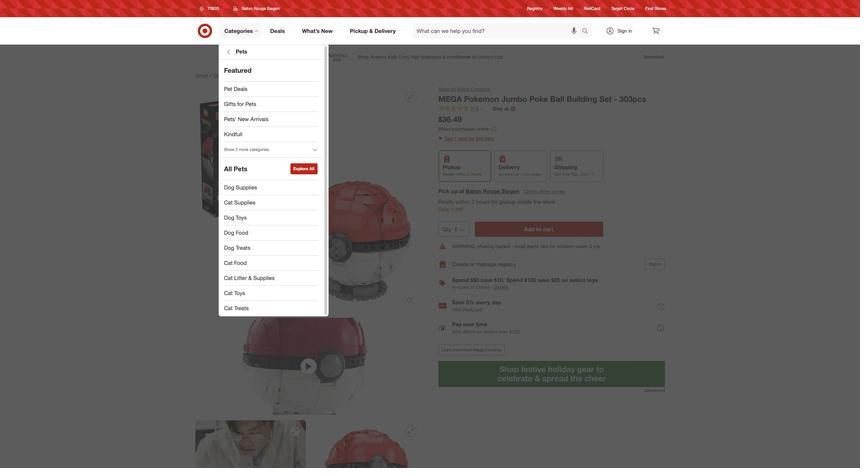 Task type: describe. For each thing, give the bounding box(es) containing it.
shipping get it by sun, dec 17
[[555, 164, 594, 177]]

0 vertical spatial redcard
[[584, 6, 600, 11]]

1 vertical spatial siegen
[[502, 188, 519, 195]]

0 vertical spatial toys
[[213, 72, 222, 78]]

gifts
[[224, 101, 236, 108]]

cat food link
[[219, 256, 323, 271]]

check other stores
[[524, 188, 565, 194]]

explore
[[293, 166, 308, 171]]

details button
[[494, 284, 509, 291]]

food for dog food
[[236, 229, 248, 236]]

under
[[576, 244, 588, 249]]

0 vertical spatial delivery
[[375, 27, 396, 34]]

5%
[[466, 299, 475, 306]]

learn more from mega construx
[[441, 348, 502, 353]]

$25
[[551, 277, 560, 284]]

0 vertical spatial sign
[[618, 28, 627, 34]]

cat supplies link
[[219, 195, 323, 211]]

mega inside button
[[473, 348, 484, 353]]

dec
[[581, 172, 588, 177]]

see 1 deal for this item link
[[438, 134, 665, 144]]

ready inside pickup ready within 2 hours
[[443, 172, 455, 177]]

shop
[[438, 86, 450, 92]]

0 horizontal spatial building
[[227, 72, 244, 78]]

0 horizontal spatial all
[[224, 165, 232, 173]]

redcard link
[[584, 6, 600, 12]]

building sets & blocks link
[[227, 72, 275, 78]]

cart
[[543, 226, 554, 233]]

cat food
[[224, 260, 247, 267]]

pick
[[438, 188, 450, 195]]

weekly ad
[[554, 6, 573, 11]]

every
[[476, 299, 490, 306]]

pickup & delivery
[[350, 27, 396, 34]]

pokemon
[[464, 94, 499, 104]]

what's new link
[[296, 23, 341, 38]]

siegen inside baton rouge siegen dropdown button
[[267, 6, 280, 11]]

1 vertical spatial advertisement region
[[438, 361, 665, 387]]

show
[[224, 147, 234, 152]]

inside
[[518, 198, 532, 205]]

featured
[[224, 66, 252, 74]]

find stores
[[645, 6, 666, 11]]

sign in inside button
[[649, 262, 662, 267]]

yrs.
[[593, 244, 601, 249]]

treats for cat treats
[[234, 305, 249, 312]]

find stores link
[[645, 6, 666, 12]]

registry
[[498, 261, 516, 268]]

0 vertical spatial advertisement region
[[190, 49, 670, 65]]

for inside ready within 2 hours for pickup inside the store only 4 left
[[491, 198, 498, 205]]

store inside ready within 2 hours for pickup inside the store only 4 left
[[543, 198, 555, 205]]

mega pokemon jumbo poke ball building set - 303pcs, 3 of 7 image
[[195, 421, 306, 468]]

search
[[579, 28, 595, 35]]

cat for cat toys
[[224, 290, 233, 297]]

1 vertical spatial baton
[[466, 188, 481, 195]]

gifts for pets link
[[219, 97, 323, 112]]

sponsored
[[645, 388, 665, 393]]

pickup for &
[[350, 27, 368, 34]]

dog for dog toys
[[224, 214, 234, 221]]

within inside pickup ready within 2 hours
[[456, 172, 467, 177]]

mega inside shop all mega construx mega pokemon jumbo poke ball building set - 303pcs
[[457, 86, 469, 92]]

shipping
[[555, 164, 577, 171]]

delivery as soon as 11am today
[[499, 164, 542, 177]]

or inside the spend $50 save $10, spend $100 save $25 on select toys in-store or online ∙ details
[[470, 284, 474, 290]]

ad
[[568, 6, 573, 11]]

target circle
[[611, 6, 634, 11]]

deals inside 'link'
[[234, 86, 248, 92]]

more inside button
[[453, 348, 462, 353]]

select
[[570, 277, 585, 284]]

parts.
[[527, 244, 540, 249]]

deals link
[[264, 23, 294, 38]]

not
[[541, 244, 549, 249]]

save 5% every day with redcard
[[452, 299, 501, 313]]

baton rouge siegen button
[[229, 2, 284, 15]]

all pets
[[224, 165, 247, 173]]

see 1 deal for this item
[[445, 136, 494, 142]]

pet deals
[[224, 86, 248, 92]]

target for target / toys / building sets & blocks
[[195, 72, 208, 78]]

0 vertical spatial deals
[[270, 27, 285, 34]]

cat litter & supplies link
[[219, 271, 323, 286]]

spend $50 save $10, spend $100 save $25 on select toys link
[[452, 277, 598, 284]]

hours inside ready within 2 hours for pickup inside the store only 4 left
[[476, 198, 490, 205]]

dog food link
[[219, 226, 323, 241]]

17
[[589, 172, 594, 177]]

dog for dog supplies
[[224, 184, 234, 191]]

dog treats
[[224, 245, 250, 251]]

deal
[[458, 136, 467, 142]]

cat litter & supplies
[[224, 275, 275, 282]]

for right not
[[550, 244, 556, 249]]

2 inside ready within 2 hours for pickup inside the store only 4 left
[[472, 198, 475, 205]]

1 vertical spatial over
[[499, 329, 508, 335]]

with inside save 5% every day with redcard
[[452, 307, 462, 313]]

supplies for dog supplies
[[236, 184, 257, 191]]

shop all mega construx mega pokemon jumbo poke ball building set - 303pcs
[[438, 86, 646, 104]]

learn more from mega construx button
[[438, 345, 505, 356]]

spend $50 save $10, spend $100 save $25 on select toys in-store or online ∙ details
[[452, 277, 598, 290]]

new for pets'
[[238, 116, 249, 123]]

4
[[451, 206, 454, 213]]

- inside shop all mega construx mega pokemon jumbo poke ball building set - 303pcs
[[614, 94, 617, 104]]

dog toys link
[[219, 211, 323, 226]]

for left 'this'
[[469, 136, 475, 142]]

214
[[471, 106, 479, 112]]

in inside button
[[659, 262, 662, 267]]

left
[[456, 206, 463, 213]]

circle
[[624, 6, 634, 11]]

pay over time with affirm on orders over $100
[[452, 321, 520, 335]]

1 horizontal spatial &
[[256, 72, 259, 78]]

all
[[451, 86, 456, 92]]

sun,
[[571, 172, 579, 177]]

0 vertical spatial in
[[629, 28, 632, 34]]

target / toys / building sets & blocks
[[195, 72, 275, 78]]

hazard
[[496, 244, 510, 249]]

online
[[476, 126, 489, 132]]

item
[[485, 136, 494, 142]]

details
[[494, 284, 509, 290]]

show 2 more categories
[[224, 147, 269, 152]]

2 inside "button"
[[236, 147, 238, 152]]

dog treats link
[[219, 241, 323, 256]]

cat for cat food
[[224, 260, 233, 267]]

2 inside pickup ready within 2 hours
[[468, 172, 470, 177]]

check other stores button
[[524, 188, 565, 195]]

sign in link
[[600, 23, 643, 38]]

dog toys
[[224, 214, 247, 221]]

0 vertical spatial pets
[[236, 48, 247, 55]]

today
[[532, 172, 542, 177]]

blocks
[[261, 72, 275, 78]]

cat for cat litter & supplies
[[224, 275, 233, 282]]

mega pokemon jumbo poke ball building set - 303pcs, 1 of 7 image
[[195, 86, 422, 312]]

pickup for ready
[[443, 164, 461, 171]]

1 horizontal spatial at
[[504, 106, 509, 112]]

search button
[[579, 23, 595, 40]]

sign in button
[[645, 259, 665, 270]]

as
[[499, 172, 503, 177]]

1 save from the left
[[481, 277, 493, 284]]

choking
[[477, 244, 494, 249]]



Task type: vqa. For each thing, say whether or not it's contained in the screenshot.
Kendall
no



Task type: locate. For each thing, give the bounding box(es) containing it.
store up save
[[458, 284, 469, 290]]

food inside dog food link
[[236, 229, 248, 236]]

pickup
[[500, 198, 516, 205]]

explore all link
[[290, 163, 317, 174]]

more inside "button"
[[239, 147, 249, 152]]

redcard down 5%
[[463, 307, 482, 313]]

cat for cat supplies
[[224, 199, 233, 206]]

2 vertical spatial supplies
[[253, 275, 275, 282]]

1 spend from the left
[[452, 277, 469, 284]]

0 vertical spatial within
[[456, 172, 467, 177]]

1 vertical spatial or
[[470, 284, 474, 290]]

toys down litter
[[234, 290, 245, 297]]

cat
[[224, 199, 233, 206], [224, 260, 233, 267], [224, 275, 233, 282], [224, 290, 233, 297], [224, 305, 233, 312]]

in-
[[452, 284, 458, 290]]

rouge up "deals" link
[[254, 6, 266, 11]]

$50
[[470, 277, 479, 284]]

4 cat from the top
[[224, 290, 233, 297]]

1 vertical spatial within
[[456, 198, 470, 205]]

advertisement region
[[190, 49, 670, 65], [438, 361, 665, 387]]

dog for dog treats
[[224, 245, 234, 251]]

new right 'pets''
[[238, 116, 249, 123]]

poke
[[530, 94, 548, 104]]

image gallery element
[[195, 86, 422, 468]]

mega
[[438, 94, 462, 104]]

find
[[645, 6, 653, 11]]

dog food
[[224, 229, 248, 236]]

toys inside dog toys link
[[236, 214, 247, 221]]

1 vertical spatial with
[[452, 329, 462, 335]]

1 vertical spatial sign
[[649, 262, 658, 267]]

with inside pay over time with affirm on orders over $100
[[452, 329, 462, 335]]

on right $25 on the bottom
[[562, 277, 568, 284]]

children
[[557, 244, 574, 249]]

0 vertical spatial baton
[[242, 6, 253, 11]]

70820
[[208, 6, 219, 11]]

2 right show
[[236, 147, 238, 152]]

the
[[534, 198, 541, 205]]

supplies for cat supplies
[[234, 199, 256, 206]]

mega right from on the bottom
[[473, 348, 484, 353]]

pets' new arrivals link
[[219, 112, 323, 127]]

rouge
[[254, 6, 266, 11], [483, 188, 500, 195]]

1 horizontal spatial mega
[[473, 348, 484, 353]]

pets up dog supplies
[[234, 165, 247, 173]]

1 vertical spatial at
[[459, 188, 464, 195]]

within
[[456, 172, 467, 177], [456, 198, 470, 205]]

0 horizontal spatial /
[[210, 72, 211, 78]]

1 vertical spatial deals
[[234, 86, 248, 92]]

supplies up cat supplies
[[236, 184, 257, 191]]

only
[[493, 106, 503, 112], [438, 206, 450, 213]]

4 dog from the top
[[224, 245, 234, 251]]

1 horizontal spatial pickup
[[443, 164, 461, 171]]

1 vertical spatial supplies
[[234, 199, 256, 206]]

day
[[492, 299, 501, 306]]

1 horizontal spatial all
[[309, 166, 314, 171]]

all right explore
[[309, 166, 314, 171]]

1 horizontal spatial building
[[567, 94, 597, 104]]

0 horizontal spatial &
[[248, 275, 252, 282]]

1 horizontal spatial over
[[499, 329, 508, 335]]

construx inside shop all mega construx mega pokemon jumbo poke ball building set - 303pcs
[[471, 86, 490, 92]]

pets up featured
[[236, 48, 247, 55]]

0 vertical spatial building
[[227, 72, 244, 78]]

toys for cat toys
[[234, 290, 245, 297]]

0 vertical spatial store
[[543, 198, 555, 205]]

1 horizontal spatial /
[[224, 72, 225, 78]]

redcard inside save 5% every day with redcard
[[463, 307, 482, 313]]

food
[[236, 229, 248, 236], [234, 260, 247, 267]]

ready inside ready within 2 hours for pickup inside the store only 4 left
[[438, 198, 454, 205]]

supplies inside cat supplies link
[[234, 199, 256, 206]]

hours up pick up at baton rouge siegen
[[471, 172, 482, 177]]

more left from on the bottom
[[453, 348, 462, 353]]

1 vertical spatial 2
[[468, 172, 470, 177]]

0 horizontal spatial mega
[[457, 86, 469, 92]]

cat treats link
[[219, 301, 323, 316]]

1 or from the top
[[470, 261, 475, 268]]

supplies inside cat litter & supplies link
[[253, 275, 275, 282]]

$36.49
[[438, 114, 462, 124]]

1 horizontal spatial sign in
[[649, 262, 662, 267]]

0 vertical spatial on
[[562, 277, 568, 284]]

pickup & delivery link
[[344, 23, 404, 38]]

0 horizontal spatial -
[[512, 244, 513, 249]]

rouge up ready within 2 hours for pickup inside the store only 4 left
[[483, 188, 500, 195]]

$100 left $25 on the bottom
[[524, 277, 536, 284]]

0 horizontal spatial target
[[195, 72, 208, 78]]

only down pokemon
[[493, 106, 503, 112]]

food up dog treats
[[236, 229, 248, 236]]

as
[[515, 172, 519, 177]]

on down time
[[477, 329, 482, 335]]

dog supplies
[[224, 184, 257, 191]]

on inside pay over time with affirm on orders over $100
[[477, 329, 482, 335]]

with down pay
[[452, 329, 462, 335]]

target circle link
[[611, 6, 634, 12]]

0 vertical spatial $100
[[524, 277, 536, 284]]

cat for cat treats
[[224, 305, 233, 312]]

at right up
[[459, 188, 464, 195]]

cat down dog treats
[[224, 260, 233, 267]]

soon
[[505, 172, 514, 177]]

0 horizontal spatial 2
[[236, 147, 238, 152]]

siegen up pickup
[[502, 188, 519, 195]]

$10,
[[494, 277, 505, 284]]

jumbo
[[502, 94, 527, 104]]

stores
[[552, 188, 565, 194]]

214 link
[[438, 105, 486, 113]]

more right show
[[239, 147, 249, 152]]

1 horizontal spatial more
[[453, 348, 462, 353]]

food for cat food
[[234, 260, 247, 267]]

dog down dog toys
[[224, 229, 234, 236]]

0 vertical spatial 2
[[236, 147, 238, 152]]

0 vertical spatial rouge
[[254, 6, 266, 11]]

0 vertical spatial sign in
[[618, 28, 632, 34]]

when purchased online
[[438, 126, 489, 132]]

1 horizontal spatial only
[[493, 106, 503, 112]]

mega pokemon jumbo poke ball building set - 303pcs, 4 of 7 image
[[311, 421, 422, 468]]

0 horizontal spatial new
[[238, 116, 249, 123]]

2 horizontal spatial &
[[369, 27, 373, 34]]

within up up
[[456, 172, 467, 177]]

1 vertical spatial more
[[453, 348, 462, 353]]

1 horizontal spatial save
[[538, 277, 550, 284]]

pickup inside pickup & delivery link
[[350, 27, 368, 34]]

deals
[[270, 27, 285, 34], [234, 86, 248, 92]]

baton right up
[[466, 188, 481, 195]]

treats down dog food
[[236, 245, 250, 251]]

only inside ready within 2 hours for pickup inside the store only 4 left
[[438, 206, 450, 213]]

3 dog from the top
[[224, 229, 234, 236]]

0 vertical spatial more
[[239, 147, 249, 152]]

mega pokemon jumbo poke ball building set - 303pcs, 2 of 7, play video image
[[195, 318, 422, 415]]

add to cart
[[524, 226, 554, 233]]

2 with from the top
[[452, 329, 462, 335]]

all
[[224, 165, 232, 173], [309, 166, 314, 171]]

3
[[589, 244, 592, 249]]

hours inside pickup ready within 2 hours
[[471, 172, 482, 177]]

2 vertical spatial pets
[[234, 165, 247, 173]]

new inside "link"
[[238, 116, 249, 123]]

$100 inside the spend $50 save $10, spend $100 save $25 on select toys in-store or online ∙ details
[[524, 277, 536, 284]]

spend up in-
[[452, 277, 469, 284]]

target left circle
[[611, 6, 623, 11]]

spend up details
[[506, 277, 523, 284]]

food inside cat food link
[[234, 260, 247, 267]]

building left set
[[567, 94, 597, 104]]

for
[[237, 101, 244, 108], [469, 136, 475, 142], [491, 198, 498, 205], [550, 244, 556, 249]]

1 vertical spatial rouge
[[483, 188, 500, 195]]

only left 4
[[438, 206, 450, 213]]

supplies down cat food link
[[253, 275, 275, 282]]

treats down cat toys
[[234, 305, 249, 312]]

categories
[[224, 27, 253, 34]]

deals down baton rouge siegen
[[270, 27, 285, 34]]

1 horizontal spatial target
[[611, 6, 623, 11]]

deals right pet
[[234, 86, 248, 92]]

siegen up "deals" link
[[267, 6, 280, 11]]

or right create
[[470, 261, 475, 268]]

1 horizontal spatial 2
[[468, 172, 470, 177]]

1 vertical spatial treats
[[234, 305, 249, 312]]

target left toys link
[[195, 72, 208, 78]]

1 horizontal spatial delivery
[[499, 164, 520, 171]]

more
[[239, 147, 249, 152], [453, 348, 462, 353]]

1 horizontal spatial in
[[659, 262, 662, 267]]

1
[[454, 136, 457, 142]]

redcard right ad
[[584, 6, 600, 11]]

0 vertical spatial construx
[[471, 86, 490, 92]]

at down jumbo
[[504, 106, 509, 112]]

within inside ready within 2 hours for pickup inside the store only 4 left
[[456, 198, 470, 205]]

all down show
[[224, 165, 232, 173]]

categories
[[250, 147, 269, 152]]

0 horizontal spatial sign in
[[618, 28, 632, 34]]

construx down the orders
[[485, 348, 502, 353]]

1 horizontal spatial rouge
[[483, 188, 500, 195]]

supplies inside dog supplies link
[[236, 184, 257, 191]]

food up litter
[[234, 260, 247, 267]]

see
[[445, 136, 453, 142]]

0 vertical spatial ready
[[443, 172, 455, 177]]

What can we help you find? suggestions appear below search field
[[413, 23, 584, 38]]

dog up 'cat food'
[[224, 245, 234, 251]]

or down $50 at the bottom right of page
[[470, 284, 474, 290]]

building up "pet deals"
[[227, 72, 244, 78]]

1 vertical spatial in
[[659, 262, 662, 267]]

siegen
[[267, 6, 280, 11], [502, 188, 519, 195]]

1 vertical spatial pets
[[245, 101, 256, 108]]

1 vertical spatial pickup
[[443, 164, 461, 171]]

kindfull link
[[219, 127, 323, 142]]

delivery inside delivery as soon as 11am today
[[499, 164, 520, 171]]

pickup inside pickup ready within 2 hours
[[443, 164, 461, 171]]

over up affirm
[[463, 321, 474, 328]]

0 vertical spatial or
[[470, 261, 475, 268]]

cat left litter
[[224, 275, 233, 282]]

baton inside dropdown button
[[242, 6, 253, 11]]

rouge inside dropdown button
[[254, 6, 266, 11]]

mega right the all
[[457, 86, 469, 92]]

$100 right the orders
[[510, 329, 520, 335]]

1 vertical spatial building
[[567, 94, 597, 104]]

cat up dog toys
[[224, 199, 233, 206]]

2 / from the left
[[224, 72, 225, 78]]

0 vertical spatial siegen
[[267, 6, 280, 11]]

0 horizontal spatial siegen
[[267, 6, 280, 11]]

ready up 4
[[438, 198, 454, 205]]

2 save from the left
[[538, 277, 550, 284]]

2 vertical spatial toys
[[234, 290, 245, 297]]

1 vertical spatial new
[[238, 116, 249, 123]]

1 vertical spatial construx
[[485, 348, 502, 353]]

2 horizontal spatial 2
[[472, 198, 475, 205]]

up
[[451, 188, 458, 195]]

pet deals link
[[219, 82, 323, 97]]

2 down pick up at baton rouge siegen
[[472, 198, 475, 205]]

1 vertical spatial redcard
[[463, 307, 482, 313]]

purchased
[[452, 126, 475, 132]]

dog
[[224, 184, 234, 191], [224, 214, 234, 221], [224, 229, 234, 236], [224, 245, 234, 251]]

0 horizontal spatial in
[[629, 28, 632, 34]]

manage
[[477, 261, 496, 268]]

for down baton rouge siegen button
[[491, 198, 498, 205]]

baton rouge siegen
[[242, 6, 280, 11]]

store down check other stores button
[[543, 198, 555, 205]]

0 horizontal spatial more
[[239, 147, 249, 152]]

over right the orders
[[499, 329, 508, 335]]

create or manage registry
[[452, 261, 516, 268]]

0 vertical spatial at
[[504, 106, 509, 112]]

with down save
[[452, 307, 462, 313]]

pets
[[236, 48, 247, 55], [245, 101, 256, 108], [234, 165, 247, 173]]

sign inside button
[[649, 262, 658, 267]]

all inside "link"
[[309, 166, 314, 171]]

ready within 2 hours for pickup inside the store only 4 left
[[438, 198, 555, 213]]

pets up pets' new arrivals
[[245, 101, 256, 108]]

1 with from the top
[[452, 307, 462, 313]]

hours down pick up at baton rouge siegen
[[476, 198, 490, 205]]

save up online
[[481, 277, 493, 284]]

treats for dog treats
[[236, 245, 250, 251]]

- right set
[[614, 94, 617, 104]]

building inside shop all mega construx mega pokemon jumbo poke ball building set - 303pcs
[[567, 94, 597, 104]]

1 vertical spatial hours
[[476, 198, 490, 205]]

construx inside button
[[485, 348, 502, 353]]

toys down cat supplies
[[236, 214, 247, 221]]

learn
[[441, 348, 452, 353]]

0 horizontal spatial delivery
[[375, 27, 396, 34]]

orders
[[484, 329, 498, 335]]

0 vertical spatial food
[[236, 229, 248, 236]]

0 horizontal spatial baton
[[242, 6, 253, 11]]

dog up dog food
[[224, 214, 234, 221]]

1 vertical spatial delivery
[[499, 164, 520, 171]]

explore all
[[293, 166, 314, 171]]

0 vertical spatial hours
[[471, 172, 482, 177]]

over
[[463, 321, 474, 328], [499, 329, 508, 335]]

new for what's
[[321, 27, 333, 34]]

target inside 'link'
[[611, 6, 623, 11]]

1 horizontal spatial sign
[[649, 262, 658, 267]]

2 up pick up at baton rouge siegen
[[468, 172, 470, 177]]

dog up cat supplies
[[224, 184, 234, 191]]

from
[[464, 348, 472, 353]]

0 horizontal spatial over
[[463, 321, 474, 328]]

weekly
[[554, 6, 567, 11]]

target for target circle
[[611, 6, 623, 11]]

supplies down dog supplies
[[234, 199, 256, 206]]

5 cat from the top
[[224, 305, 233, 312]]

1 dog from the top
[[224, 184, 234, 191]]

it
[[562, 172, 565, 177]]

2 vertical spatial &
[[248, 275, 252, 282]]

pickup
[[350, 27, 368, 34], [443, 164, 461, 171]]

$100 inside pay over time with affirm on orders over $100
[[510, 329, 520, 335]]

3 cat from the top
[[224, 275, 233, 282]]

1 vertical spatial only
[[438, 206, 450, 213]]

pet
[[224, 86, 232, 92]]

0 horizontal spatial save
[[481, 277, 493, 284]]

0 vertical spatial with
[[452, 307, 462, 313]]

- left small
[[512, 244, 513, 249]]

2 or from the top
[[470, 284, 474, 290]]

ready up 'pick'
[[443, 172, 455, 177]]

1 vertical spatial food
[[234, 260, 247, 267]]

for right gifts
[[237, 101, 244, 108]]

check
[[524, 188, 538, 194]]

by
[[566, 172, 570, 177]]

registry link
[[527, 6, 543, 12]]

1 vertical spatial mega
[[473, 348, 484, 353]]

cat down cat toys
[[224, 305, 233, 312]]

on inside the spend $50 save $10, spend $100 save $25 on select toys in-store or online ∙ details
[[562, 277, 568, 284]]

within up left
[[456, 198, 470, 205]]

1 vertical spatial toys
[[236, 214, 247, 221]]

toys inside cat toys link
[[234, 290, 245, 297]]

toys right target link
[[213, 72, 222, 78]]

0 horizontal spatial only
[[438, 206, 450, 213]]

construx
[[471, 86, 490, 92], [485, 348, 502, 353]]

1 cat from the top
[[224, 199, 233, 206]]

1 horizontal spatial redcard
[[584, 6, 600, 11]]

add
[[524, 226, 535, 233]]

0 horizontal spatial sign
[[618, 28, 627, 34]]

cat up cat treats
[[224, 290, 233, 297]]

0 vertical spatial pickup
[[350, 27, 368, 34]]

2 spend from the left
[[506, 277, 523, 284]]

1 / from the left
[[210, 72, 211, 78]]

/ right toys link
[[224, 72, 225, 78]]

2 cat from the top
[[224, 260, 233, 267]]

spend
[[452, 277, 469, 284], [506, 277, 523, 284]]

0 horizontal spatial on
[[477, 329, 482, 335]]

0 vertical spatial target
[[611, 6, 623, 11]]

dog supplies link
[[219, 180, 323, 195]]

0 vertical spatial mega
[[457, 86, 469, 92]]

2 vertical spatial 2
[[472, 198, 475, 205]]

2 dog from the top
[[224, 214, 234, 221]]

0 vertical spatial only
[[493, 106, 503, 112]]

redcard
[[584, 6, 600, 11], [463, 307, 482, 313]]

store
[[543, 198, 555, 205], [458, 284, 469, 290]]

1 horizontal spatial store
[[543, 198, 555, 205]]

1 horizontal spatial siegen
[[502, 188, 519, 195]]

∙
[[491, 284, 492, 290]]

dog for dog food
[[224, 229, 234, 236]]

0 horizontal spatial $100
[[510, 329, 520, 335]]

/ left toys link
[[210, 72, 211, 78]]

0 vertical spatial over
[[463, 321, 474, 328]]

toys link
[[213, 72, 222, 78]]

new right what's
[[321, 27, 333, 34]]

store inside the spend $50 save $10, spend $100 save $25 on select toys in-store or online ∙ details
[[458, 284, 469, 290]]

1 horizontal spatial deals
[[270, 27, 285, 34]]

pickup ready within 2 hours
[[443, 164, 482, 177]]

baton up categories link
[[242, 6, 253, 11]]

toys for dog toys
[[236, 214, 247, 221]]

save left $25 on the bottom
[[538, 277, 550, 284]]

construx up pokemon
[[471, 86, 490, 92]]

what's
[[302, 27, 320, 34]]

70820 button
[[195, 2, 226, 15]]

1 vertical spatial sign in
[[649, 262, 662, 267]]

ready
[[443, 172, 455, 177], [438, 198, 454, 205]]



